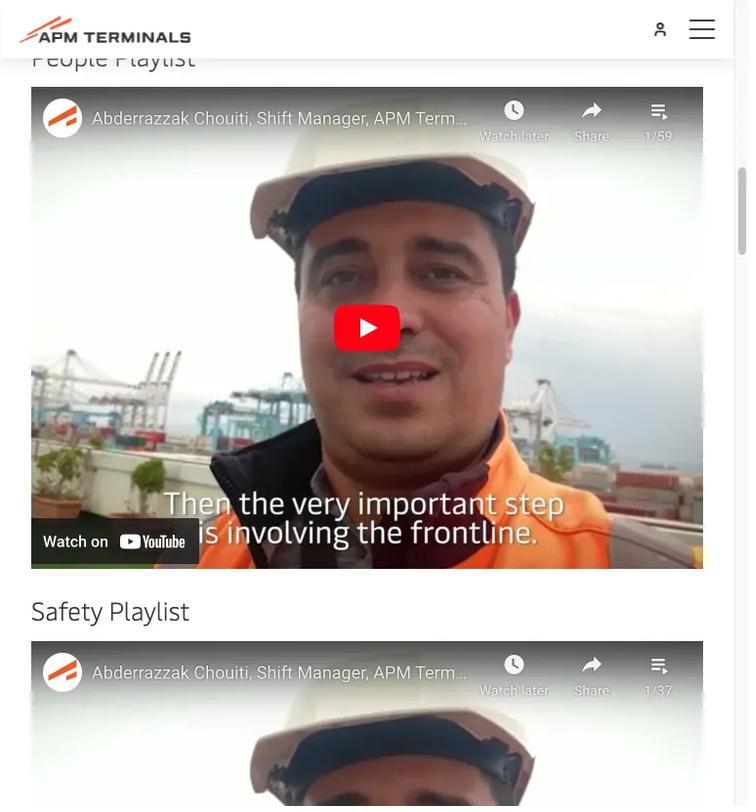 Task type: describe. For each thing, give the bounding box(es) containing it.
playlist for safety playlist
[[109, 594, 190, 628]]

safety playlist
[[31, 594, 190, 628]]

people playlist
[[31, 39, 196, 73]]



Task type: vqa. For each thing, say whether or not it's contained in the screenshot.
>
no



Task type: locate. For each thing, give the bounding box(es) containing it.
playlist right "people"
[[115, 39, 196, 73]]

people
[[31, 39, 108, 73]]

safety
[[31, 594, 102, 628]]

playlist right safety
[[109, 594, 190, 628]]

playlist for people playlist
[[115, 39, 196, 73]]

1 vertical spatial playlist
[[109, 594, 190, 628]]

0 vertical spatial playlist
[[115, 39, 196, 73]]

playlist
[[115, 39, 196, 73], [109, 594, 190, 628]]



